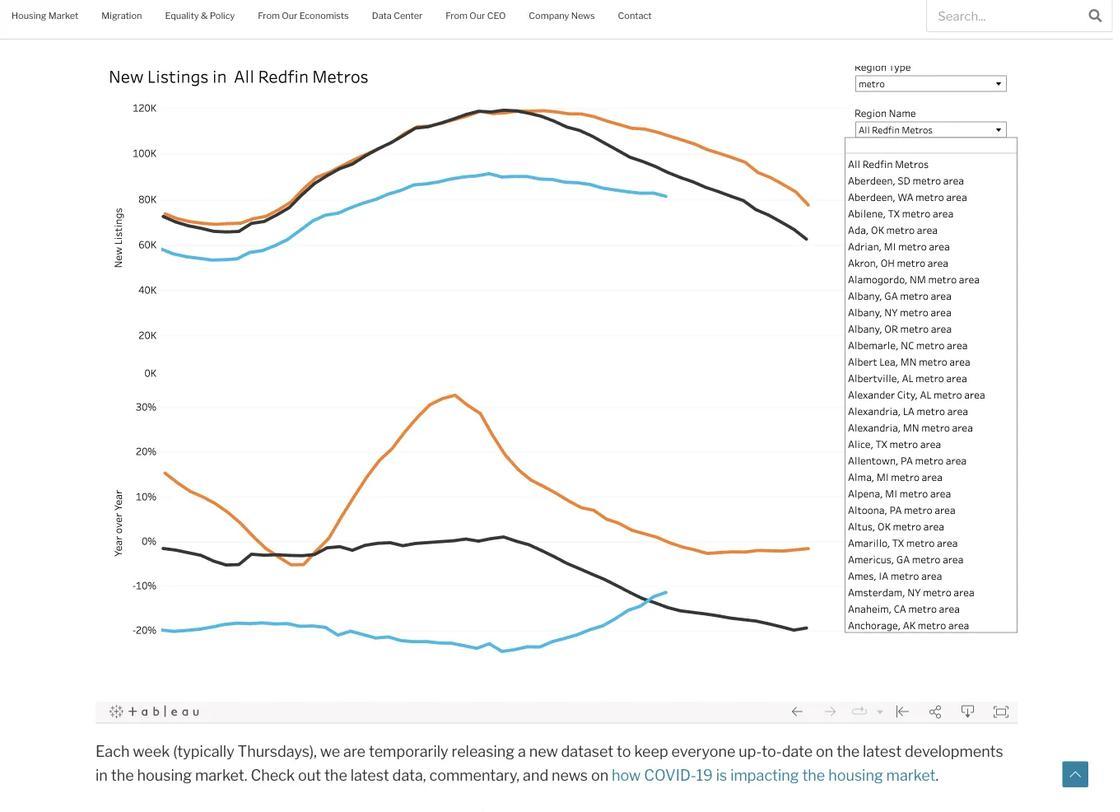 Task type: vqa. For each thing, say whether or not it's contained in the screenshot.
LATEST
yes



Task type: describe. For each thing, give the bounding box(es) containing it.
1 vertical spatial latest
[[351, 766, 389, 784]]

1 horizontal spatial latest
[[863, 743, 902, 761]]

each week (typically thursdays), we are temporarily releasing a new dataset to keep everyone up-to-date on the latest developments in the housing market. check out the latest data, commentary, and news on
[[96, 743, 1004, 784]]

the down we
[[324, 766, 347, 784]]

equality & policy link
[[154, 0, 247, 35]]

commentary,
[[430, 766, 520, 784]]

new
[[529, 743, 558, 761]]

data,
[[393, 766, 426, 784]]

center
[[394, 10, 423, 21]]

is
[[716, 766, 727, 784]]

migration link
[[90, 0, 154, 35]]

up-
[[739, 743, 762, 761]]

how covid-19 is impacting the housing market link
[[612, 766, 936, 784]]

our for ceo
[[470, 10, 485, 21]]

impacting
[[731, 766, 799, 784]]

the right date
[[837, 743, 860, 761]]

contact link
[[607, 0, 663, 35]]

&
[[201, 10, 208, 21]]

we
[[320, 743, 340, 761]]

search image
[[1089, 9, 1102, 22]]

each
[[96, 743, 130, 761]]

company news
[[529, 10, 595, 21]]

date
[[782, 743, 813, 761]]

market
[[48, 10, 79, 21]]

company news link
[[517, 0, 607, 35]]

policy
[[210, 10, 235, 21]]

week
[[133, 743, 170, 761]]

news
[[552, 766, 588, 784]]

how covid-19 is impacting the housing market .
[[612, 766, 939, 784]]

dataset
[[561, 743, 614, 761]]

out
[[298, 766, 321, 784]]

from our ceo
[[446, 10, 506, 21]]

the down date
[[802, 766, 825, 784]]

housing
[[12, 10, 46, 21]]

from for from our economists
[[258, 10, 280, 21]]

market
[[887, 766, 936, 784]]

migration
[[102, 10, 142, 21]]

company
[[529, 10, 569, 21]]

data
[[372, 10, 392, 21]]



Task type: locate. For each thing, give the bounding box(es) containing it.
equality
[[165, 10, 199, 21]]

from our ceo link
[[434, 0, 517, 35]]

0 horizontal spatial latest
[[351, 766, 389, 784]]

housing market link
[[0, 0, 90, 35]]

1 from from the left
[[258, 10, 280, 21]]

are
[[343, 743, 366, 761]]

housing
[[137, 766, 192, 784], [829, 766, 883, 784]]

2 our from the left
[[470, 10, 485, 21]]

economists
[[299, 10, 349, 21]]

.
[[936, 766, 939, 784]]

None search field
[[926, 0, 1113, 32]]

market.
[[195, 766, 248, 784]]

housing inside each week (typically thursdays), we are temporarily releasing a new dataset to keep everyone up-to-date on the latest developments in the housing market. check out the latest data, commentary, and news on
[[137, 766, 192, 784]]

to
[[617, 743, 631, 761]]

keep
[[635, 743, 669, 761]]

developments
[[905, 743, 1004, 761]]

check
[[251, 766, 295, 784]]

in
[[96, 766, 108, 784]]

everyone
[[672, 743, 736, 761]]

from left ceo
[[446, 10, 468, 21]]

latest up 'market'
[[863, 743, 902, 761]]

latest down are
[[351, 766, 389, 784]]

the right in
[[111, 766, 134, 784]]

ceo
[[487, 10, 506, 21]]

0 horizontal spatial our
[[282, 10, 298, 21]]

from
[[258, 10, 280, 21], [446, 10, 468, 21]]

and
[[523, 766, 549, 784]]

covid-
[[644, 766, 697, 784]]

how
[[612, 766, 641, 784]]

our left economists
[[282, 10, 298, 21]]

on left how
[[591, 766, 609, 784]]

temporarily
[[369, 743, 449, 761]]

contact
[[618, 10, 652, 21]]

0 horizontal spatial from
[[258, 10, 280, 21]]

1 horizontal spatial from
[[446, 10, 468, 21]]

latest
[[863, 743, 902, 761], [351, 766, 389, 784]]

our
[[282, 10, 298, 21], [470, 10, 485, 21]]

1 housing from the left
[[137, 766, 192, 784]]

to-
[[762, 743, 782, 761]]

on
[[816, 743, 834, 761], [591, 766, 609, 784]]

0 vertical spatial latest
[[863, 743, 902, 761]]

housing down week
[[137, 766, 192, 784]]

1 horizontal spatial housing
[[829, 766, 883, 784]]

on right date
[[816, 743, 834, 761]]

0 horizontal spatial on
[[591, 766, 609, 784]]

news
[[571, 10, 595, 21]]

1 vertical spatial on
[[591, 766, 609, 784]]

housing market
[[12, 10, 79, 21]]

the
[[837, 743, 860, 761], [111, 766, 134, 784], [324, 766, 347, 784], [802, 766, 825, 784]]

releasing
[[452, 743, 515, 761]]

2 housing from the left
[[829, 766, 883, 784]]

from our economists
[[258, 10, 349, 21]]

1 horizontal spatial our
[[470, 10, 485, 21]]

Search... search field
[[927, 0, 1079, 31]]

0 vertical spatial on
[[816, 743, 834, 761]]

from our economists link
[[247, 0, 360, 35]]

housing left 'market'
[[829, 766, 883, 784]]

our for economists
[[282, 10, 298, 21]]

a
[[518, 743, 526, 761]]

1 our from the left
[[282, 10, 298, 21]]

thursdays),
[[238, 743, 317, 761]]

data center link
[[360, 0, 434, 35]]

1 horizontal spatial on
[[816, 743, 834, 761]]

2 from from the left
[[446, 10, 468, 21]]

data center
[[372, 10, 423, 21]]

our left ceo
[[470, 10, 485, 21]]

from for from our ceo
[[446, 10, 468, 21]]

from right the policy
[[258, 10, 280, 21]]

19
[[697, 766, 713, 784]]

(typically
[[173, 743, 234, 761]]

0 horizontal spatial housing
[[137, 766, 192, 784]]

equality & policy
[[165, 10, 235, 21]]



